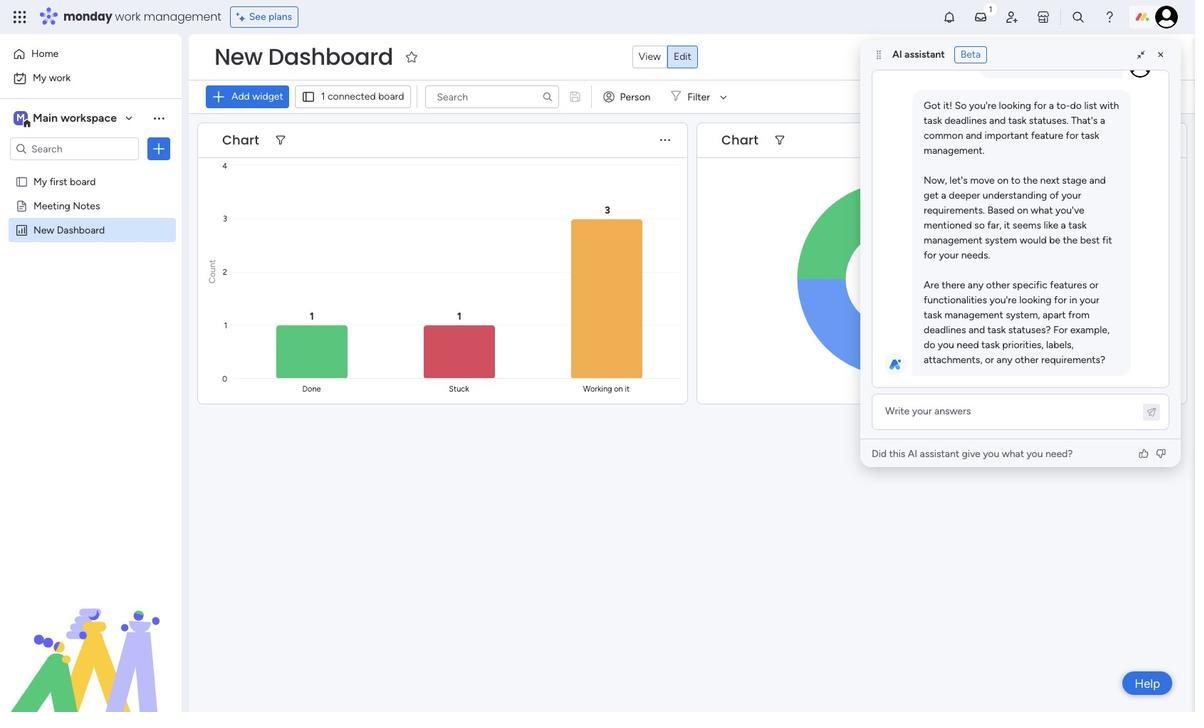 Task type: describe. For each thing, give the bounding box(es) containing it.
home
[[31, 48, 59, 60]]

my for my work
[[33, 72, 46, 84]]

meeting notes
[[33, 200, 100, 212]]

invite members image
[[1006, 10, 1020, 24]]

1 vertical spatial what
[[1003, 448, 1025, 460]]

kendall parks image
[[1156, 6, 1179, 29]]

monday work management
[[63, 9, 221, 25]]

1 vertical spatial the
[[1064, 234, 1078, 247]]

0 vertical spatial other
[[987, 279, 1011, 291]]

did
[[872, 448, 887, 460]]

help button
[[1123, 672, 1173, 696]]

more dots image
[[1160, 135, 1170, 146]]

lottie animation element
[[0, 569, 182, 713]]

based
[[988, 205, 1015, 217]]

for
[[1054, 324, 1069, 336]]

options image
[[152, 142, 166, 156]]

this week : 6
[[1114, 268, 1168, 280]]

chart field for more dots image
[[219, 131, 263, 150]]

1 image
[[985, 1, 998, 17]]

display modes group
[[633, 46, 698, 68]]

that's
[[1072, 115, 1098, 127]]

my work
[[33, 72, 71, 84]]

would
[[1020, 234, 1047, 247]]

a left to-
[[1050, 100, 1055, 112]]

public board image
[[15, 199, 29, 212]]

edit
[[674, 51, 692, 63]]

Filter dashboard by text search field
[[425, 86, 559, 108]]

ai assistant image
[[872, 48, 887, 62]]

seems
[[1013, 220, 1042, 232]]

0 vertical spatial or
[[1090, 279, 1099, 291]]

notes
[[73, 200, 100, 212]]

task down functionalities
[[924, 309, 943, 321]]

are
[[924, 279, 940, 291]]

dashboard inside list box
[[57, 224, 105, 236]]

none search field inside new dashboard banner
[[425, 86, 559, 108]]

for inside now, let's move on to the next stage and get a deeper understanding of your requirements. based on what you've mentioned so far, it seems like a task management system would be the best fit for your needs.
[[924, 249, 937, 262]]

and up management.
[[966, 130, 983, 142]]

for up 'statuses.'
[[1034, 100, 1047, 112]]

and inside now, let's move on to the next stage and get a deeper understanding of your requirements. based on what you've mentioned so far, it seems like a task management system would be the best fit for your needs.
[[1090, 175, 1107, 187]]

with
[[1100, 100, 1120, 112]]

management inside "are there any other specific features or functionalities you're looking for in your task management system, apart from deadlines and task statuses? for example, do you need task priorities, labels, attachments, or any other requirements?"
[[945, 309, 1004, 321]]

so
[[955, 100, 967, 112]]

specific
[[1013, 279, 1048, 291]]

example,
[[1071, 324, 1110, 336]]

next
[[1114, 293, 1135, 305]]

move
[[971, 175, 995, 187]]

a right get
[[942, 190, 947, 202]]

what inside now, let's move on to the next stage and get a deeper understanding of your requirements. based on what you've mentioned so far, it seems like a task management system would be the best fit for your needs.
[[1032, 205, 1054, 217]]

person button
[[598, 86, 659, 108]]

statuses?
[[1009, 324, 1052, 336]]

6
[[1162, 268, 1168, 280]]

you're inside "are there any other specific features or functionalities you're looking for in your task management system, apart from deadlines and task statuses? for example, do you need task priorities, labels, attachments, or any other requirements?"
[[990, 294, 1018, 306]]

new inside list box
[[33, 224, 54, 236]]

workspace
[[61, 111, 117, 125]]

deeper
[[949, 190, 981, 202]]

add to favorites image
[[405, 50, 419, 64]]

got it! so you're looking for a to-do list with task deadlines and task statuses. that's a common and important feature for task management.
[[924, 100, 1120, 157]]

lottie animation image
[[0, 569, 182, 713]]

mentioned
[[924, 220, 973, 232]]

task right "need"
[[982, 339, 1001, 351]]

are there any other specific features or functionalities you're looking for in your task management system, apart from deadlines and task statuses? for example, do you need task priorities, labels, attachments, or any other requirements?
[[924, 279, 1110, 366]]

need
[[957, 339, 980, 351]]

far,
[[988, 220, 1002, 232]]

workspace image
[[14, 110, 28, 126]]

0 vertical spatial your
[[1062, 190, 1082, 202]]

deadlines inside got it! so you're looking for a to-do list with task deadlines and task statuses. that's a common and important feature for task management.
[[945, 115, 988, 127]]

task down the that's
[[1082, 130, 1100, 142]]

add widget button
[[206, 86, 289, 108]]

update feed image
[[974, 10, 989, 24]]

settings image
[[1162, 90, 1176, 104]]

feature
[[1032, 130, 1064, 142]]

best
[[1081, 234, 1101, 247]]

select product image
[[13, 10, 27, 24]]

management.
[[924, 145, 985, 157]]

1 vertical spatial other
[[1016, 354, 1040, 366]]

management inside now, let's move on to the next stage and get a deeper understanding of your requirements. based on what you've mentioned so far, it seems like a task management system would be the best fit for your needs.
[[924, 234, 983, 247]]

work for my
[[49, 72, 71, 84]]

view
[[639, 51, 661, 63]]

my for my first board
[[33, 175, 47, 187]]

you've
[[1056, 205, 1085, 217]]

common
[[924, 130, 964, 142]]

now,
[[924, 175, 948, 187]]

task down got
[[924, 115, 943, 127]]

board for 1 connected board
[[379, 91, 404, 103]]

workspace selection element
[[14, 110, 119, 128]]

1
[[321, 91, 325, 103]]

help
[[1135, 677, 1161, 691]]

dashboard inside banner
[[268, 41, 393, 73]]

my first board
[[33, 175, 96, 187]]

statuses.
[[1030, 115, 1069, 127]]

apart
[[1043, 309, 1067, 321]]

0 vertical spatial assistant
[[905, 48, 946, 61]]

0 vertical spatial management
[[144, 9, 221, 25]]

1 connected board
[[321, 91, 404, 103]]

features
[[1051, 279, 1088, 291]]

main workspace
[[33, 111, 117, 125]]

notifications image
[[943, 10, 957, 24]]

functionalities
[[924, 294, 988, 306]]

widget
[[252, 91, 284, 103]]

labels,
[[1047, 339, 1075, 351]]

help image
[[1103, 10, 1118, 24]]

needs.
[[962, 249, 991, 262]]

deadlines inside "are there any other specific features or functionalities you're looking for in your task management system, apart from deadlines and task statuses? for example, do you need task priorities, labels, attachments, or any other requirements?"
[[924, 324, 967, 336]]

it!
[[944, 100, 953, 112]]

and up 'important'
[[990, 115, 1007, 127]]

add
[[232, 91, 250, 103]]

1 vertical spatial assistant
[[920, 448, 960, 460]]

chart for more dots image
[[222, 131, 259, 149]]

new inside new dashboard banner
[[215, 41, 263, 73]]

see
[[249, 11, 266, 23]]

see plans
[[249, 11, 292, 23]]

home link
[[9, 43, 173, 66]]

in
[[1070, 294, 1078, 306]]

1 vertical spatial on
[[1018, 205, 1029, 217]]

search image
[[542, 91, 553, 103]]

0 horizontal spatial any
[[968, 279, 984, 291]]

understanding
[[983, 190, 1048, 202]]

to
[[1012, 175, 1021, 187]]

looking inside "are there any other specific features or functionalities you're looking for in your task management system, apart from deadlines and task statuses? for example, do you need task priorities, labels, attachments, or any other requirements?"
[[1020, 294, 1052, 306]]

arrow down image
[[715, 88, 733, 105]]



Task type: locate. For each thing, give the bounding box(es) containing it.
it
[[1005, 220, 1011, 232]]

new
[[215, 41, 263, 73], [33, 224, 54, 236]]

the
[[1024, 175, 1039, 187], [1064, 234, 1078, 247]]

this
[[1114, 268, 1132, 280]]

edit button
[[668, 46, 698, 68]]

chart down arrow down image
[[722, 131, 759, 149]]

for up the are
[[924, 249, 937, 262]]

of
[[1050, 190, 1060, 202]]

None search field
[[425, 86, 559, 108]]

priorities,
[[1003, 339, 1044, 351]]

satisfied with the results image
[[1139, 448, 1150, 460]]

0 vertical spatial what
[[1032, 205, 1054, 217]]

you right give
[[984, 448, 1000, 460]]

main
[[33, 111, 58, 125]]

filter
[[688, 91, 710, 103]]

my work option
[[9, 67, 173, 90]]

your right in
[[1080, 294, 1100, 306]]

ai assistant
[[893, 48, 946, 61]]

0 horizontal spatial :
[[1157, 268, 1160, 280]]

1 horizontal spatial what
[[1032, 205, 1054, 217]]

other left specific
[[987, 279, 1011, 291]]

task down you've
[[1069, 220, 1088, 232]]

0 vertical spatial do
[[1071, 100, 1083, 112]]

my
[[33, 72, 46, 84], [33, 175, 47, 187]]

week for next week
[[1138, 293, 1161, 305]]

week left 2
[[1138, 293, 1161, 305]]

1 vertical spatial :
[[1161, 293, 1163, 305]]

1 horizontal spatial new
[[215, 41, 263, 73]]

this
[[890, 448, 906, 460]]

week left '6' in the right top of the page
[[1134, 268, 1157, 280]]

0 vertical spatial looking
[[1000, 100, 1032, 112]]

Chart field
[[219, 131, 263, 150], [718, 131, 763, 150]]

got
[[924, 100, 942, 112]]

1 vertical spatial you're
[[990, 294, 1018, 306]]

connected
[[328, 91, 376, 103]]

0 horizontal spatial other
[[987, 279, 1011, 291]]

0 horizontal spatial new dashboard
[[33, 224, 105, 236]]

there
[[942, 279, 966, 291]]

plans
[[269, 11, 292, 23]]

2 horizontal spatial you
[[1027, 448, 1044, 460]]

chart field for more dots icon
[[718, 131, 763, 150]]

task up 'important'
[[1009, 115, 1027, 127]]

Search in workspace field
[[30, 141, 119, 157]]

1 horizontal spatial on
[[1018, 205, 1029, 217]]

your left needs.
[[940, 249, 960, 262]]

chart
[[222, 131, 259, 149], [722, 131, 759, 149]]

0 horizontal spatial new
[[33, 224, 54, 236]]

new right public dashboard icon
[[33, 224, 54, 236]]

from
[[1069, 309, 1090, 321]]

1 vertical spatial ai
[[909, 448, 918, 460]]

New Dashboard field
[[211, 41, 397, 73]]

fit
[[1103, 234, 1113, 247]]

: for this week
[[1157, 268, 1160, 280]]

any right there
[[968, 279, 984, 291]]

work down home
[[49, 72, 71, 84]]

1 horizontal spatial you
[[984, 448, 1000, 460]]

1 vertical spatial any
[[997, 354, 1013, 366]]

task down system,
[[988, 324, 1007, 336]]

and
[[990, 115, 1007, 127], [966, 130, 983, 142], [1090, 175, 1107, 187], [969, 324, 986, 336]]

0 vertical spatial work
[[115, 9, 141, 25]]

0 vertical spatial deadlines
[[945, 115, 988, 127]]

looking down specific
[[1020, 294, 1052, 306]]

0 horizontal spatial what
[[1003, 448, 1025, 460]]

monday
[[63, 9, 112, 25]]

1 horizontal spatial dashboard
[[268, 41, 393, 73]]

requirements.
[[924, 205, 986, 217]]

board for my first board
[[70, 175, 96, 187]]

0 horizontal spatial chart field
[[219, 131, 263, 150]]

do inside got it! so you're looking for a to-do list with task deadlines and task statuses. that's a common and important feature for task management.
[[1071, 100, 1083, 112]]

1 vertical spatial new dashboard
[[33, 224, 105, 236]]

my down home
[[33, 72, 46, 84]]

0 horizontal spatial work
[[49, 72, 71, 84]]

2 chart from the left
[[722, 131, 759, 149]]

task
[[924, 115, 943, 127], [1009, 115, 1027, 127], [1082, 130, 1100, 142], [1069, 220, 1088, 232], [924, 309, 943, 321], [988, 324, 1007, 336], [982, 339, 1001, 351]]

new dashboard inside new dashboard banner
[[215, 41, 393, 73]]

you're up system,
[[990, 294, 1018, 306]]

system,
[[1006, 309, 1041, 321]]

chart field down add
[[219, 131, 263, 150]]

deadlines down so
[[945, 115, 988, 127]]

ai right ai assistant "image"
[[893, 48, 903, 61]]

1 vertical spatial board
[[70, 175, 96, 187]]

1 chart field from the left
[[219, 131, 263, 150]]

the right be on the right of page
[[1064, 234, 1078, 247]]

add widget
[[232, 91, 284, 103]]

0 horizontal spatial do
[[924, 339, 936, 351]]

for down the that's
[[1067, 130, 1079, 142]]

2 vertical spatial your
[[1080, 294, 1100, 306]]

board
[[379, 91, 404, 103], [70, 175, 96, 187]]

0 vertical spatial board
[[379, 91, 404, 103]]

dashboard down notes
[[57, 224, 105, 236]]

chart field down arrow down image
[[718, 131, 763, 150]]

Write your answers text field
[[882, 403, 1144, 421]]

other down priorities,
[[1016, 354, 1040, 366]]

my work link
[[9, 67, 173, 90]]

deadlines up "need"
[[924, 324, 967, 336]]

what down the "write your answers" text field
[[1003, 448, 1025, 460]]

or right features
[[1090, 279, 1099, 291]]

public dashboard image
[[15, 223, 29, 237]]

work
[[115, 9, 141, 25], [49, 72, 71, 84]]

or right attachments,
[[986, 354, 995, 366]]

filter button
[[665, 86, 733, 108]]

1 chart from the left
[[222, 131, 259, 149]]

and right stage
[[1090, 175, 1107, 187]]

for left in
[[1055, 294, 1068, 306]]

looking
[[1000, 100, 1032, 112], [1020, 294, 1052, 306]]

1 vertical spatial deadlines
[[924, 324, 967, 336]]

my left first
[[33, 175, 47, 187]]

1 horizontal spatial do
[[1071, 100, 1083, 112]]

list
[[1085, 100, 1098, 112]]

dashboard up 1
[[268, 41, 393, 73]]

workspace options image
[[152, 111, 166, 125]]

: left '6' in the right top of the page
[[1157, 268, 1160, 280]]

1 vertical spatial or
[[986, 354, 995, 366]]

do up attachments,
[[924, 339, 936, 351]]

0 horizontal spatial the
[[1024, 175, 1039, 187]]

on left to at top right
[[998, 175, 1009, 187]]

work inside option
[[49, 72, 71, 84]]

new up add
[[215, 41, 263, 73]]

1 horizontal spatial :
[[1161, 293, 1163, 305]]

1 horizontal spatial chart field
[[718, 131, 763, 150]]

1 horizontal spatial other
[[1016, 354, 1040, 366]]

0 horizontal spatial you
[[938, 339, 955, 351]]

1 horizontal spatial or
[[1090, 279, 1099, 291]]

so
[[975, 220, 986, 232]]

0 vertical spatial the
[[1024, 175, 1039, 187]]

1 vertical spatial week
[[1138, 293, 1161, 305]]

and up "need"
[[969, 324, 986, 336]]

did this ai assistant give you what you need?
[[872, 448, 1074, 460]]

do inside "are there any other specific features or functionalities you're looking for in your task management system, apart from deadlines and task statuses? for example, do you need task priorities, labels, attachments, or any other requirements?"
[[924, 339, 936, 351]]

work for monday
[[115, 9, 141, 25]]

1 vertical spatial dashboard
[[57, 224, 105, 236]]

new dashboard down meeting notes
[[33, 224, 105, 236]]

unsatisfied with the results image
[[1156, 448, 1167, 460]]

on
[[998, 175, 1009, 187], [1018, 205, 1029, 217]]

chart down add
[[222, 131, 259, 149]]

0 vertical spatial any
[[968, 279, 984, 291]]

board right connected
[[379, 91, 404, 103]]

other
[[987, 279, 1011, 291], [1016, 354, 1040, 366]]

system
[[986, 234, 1018, 247]]

next
[[1041, 175, 1060, 187]]

assistant image
[[890, 359, 902, 371]]

1 horizontal spatial the
[[1064, 234, 1078, 247]]

home option
[[9, 43, 173, 66]]

1 horizontal spatial chart
[[722, 131, 759, 149]]

week for this week
[[1134, 268, 1157, 280]]

ai
[[893, 48, 903, 61], [909, 448, 918, 460]]

0 horizontal spatial ai
[[893, 48, 903, 61]]

you're
[[970, 100, 997, 112], [990, 294, 1018, 306]]

get
[[924, 190, 939, 202]]

assistant
[[905, 48, 946, 61], [920, 448, 960, 460]]

1 vertical spatial new
[[33, 224, 54, 236]]

1 vertical spatial work
[[49, 72, 71, 84]]

0 vertical spatial on
[[998, 175, 1009, 187]]

you left need?
[[1027, 448, 1044, 460]]

you're right so
[[970, 100, 997, 112]]

1 horizontal spatial ai
[[909, 448, 918, 460]]

give
[[962, 448, 981, 460]]

1 vertical spatial my
[[33, 175, 47, 187]]

chart for more dots icon
[[722, 131, 759, 149]]

: for next week
[[1161, 293, 1163, 305]]

stage
[[1063, 175, 1088, 187]]

option
[[0, 169, 182, 171]]

assistant down notifications icon
[[905, 48, 946, 61]]

meeting
[[33, 200, 70, 212]]

like
[[1044, 220, 1059, 232]]

1 horizontal spatial board
[[379, 91, 404, 103]]

board right first
[[70, 175, 96, 187]]

the right to at top right
[[1024, 175, 1039, 187]]

0 horizontal spatial on
[[998, 175, 1009, 187]]

you up attachments,
[[938, 339, 955, 351]]

deadlines
[[945, 115, 988, 127], [924, 324, 967, 336]]

2
[[1166, 293, 1171, 305]]

view button
[[633, 46, 668, 68]]

for inside "are there any other specific features or functionalities you're looking for in your task management system, apart from deadlines and task statuses? for example, do you need task priorities, labels, attachments, or any other requirements?"
[[1055, 294, 1068, 306]]

be
[[1050, 234, 1061, 247]]

need?
[[1046, 448, 1074, 460]]

1 vertical spatial your
[[940, 249, 960, 262]]

0 vertical spatial new
[[215, 41, 263, 73]]

a down with at the right top of the page
[[1101, 115, 1106, 127]]

0 horizontal spatial dashboard
[[57, 224, 105, 236]]

looking up 'important'
[[1000, 100, 1032, 112]]

0 vertical spatial dashboard
[[268, 41, 393, 73]]

my inside option
[[33, 72, 46, 84]]

important
[[985, 130, 1029, 142]]

0 vertical spatial ai
[[893, 48, 903, 61]]

let's
[[950, 175, 968, 187]]

attachments,
[[924, 354, 983, 366]]

see plans button
[[230, 6, 299, 28]]

your up you've
[[1062, 190, 1082, 202]]

on up seems
[[1018, 205, 1029, 217]]

now, let's move on to the next stage and get a deeper understanding of your requirements. based on what you've mentioned so far, it seems like a task management system would be the best fit for your needs.
[[924, 175, 1113, 262]]

2 vertical spatial management
[[945, 309, 1004, 321]]

list box containing my first board
[[0, 166, 182, 434]]

0 horizontal spatial or
[[986, 354, 995, 366]]

you inside "are there any other specific features or functionalities you're looking for in your task management system, apart from deadlines and task statuses? for example, do you need task priorities, labels, attachments, or any other requirements?"
[[938, 339, 955, 351]]

work right monday on the top left
[[115, 9, 141, 25]]

search everything image
[[1072, 10, 1086, 24]]

task inside now, let's move on to the next stage and get a deeper understanding of your requirements. based on what you've mentioned so far, it seems like a task management system would be the best fit for your needs.
[[1069, 220, 1088, 232]]

board inside 1 connected board popup button
[[379, 91, 404, 103]]

more dots image
[[661, 135, 671, 146]]

1 vertical spatial management
[[924, 234, 983, 247]]

1 horizontal spatial new dashboard
[[215, 41, 393, 73]]

looking inside got it! so you're looking for a to-do list with task deadlines and task statuses. that's a common and important feature for task management.
[[1000, 100, 1032, 112]]

list box
[[0, 166, 182, 434]]

:
[[1157, 268, 1160, 280], [1161, 293, 1163, 305]]

1 vertical spatial do
[[924, 339, 936, 351]]

assistant left give
[[920, 448, 960, 460]]

what up like at top right
[[1032, 205, 1054, 217]]

0 vertical spatial week
[[1134, 268, 1157, 280]]

new dashboard inside list box
[[33, 224, 105, 236]]

public board image
[[15, 175, 29, 188]]

1 vertical spatial looking
[[1020, 294, 1052, 306]]

dashboard
[[268, 41, 393, 73], [57, 224, 105, 236]]

1 horizontal spatial work
[[115, 9, 141, 25]]

your inside "are there any other specific features or functionalities you're looking for in your task management system, apart from deadlines and task statuses? for example, do you need task priorities, labels, attachments, or any other requirements?"
[[1080, 294, 1100, 306]]

any down priorities,
[[997, 354, 1013, 366]]

1 horizontal spatial any
[[997, 354, 1013, 366]]

0 horizontal spatial chart
[[222, 131, 259, 149]]

monday marketplace image
[[1037, 10, 1051, 24]]

ai right this
[[909, 448, 918, 460]]

1 connected board button
[[295, 86, 411, 108]]

and inside "are there any other specific features or functionalities you're looking for in your task management system, apart from deadlines and task statuses? for example, do you need task priorities, labels, attachments, or any other requirements?"
[[969, 324, 986, 336]]

2 chart field from the left
[[718, 131, 763, 150]]

beta
[[961, 48, 982, 61]]

new dashboard banner
[[189, 34, 1196, 114]]

do left list
[[1071, 100, 1083, 112]]

0 horizontal spatial board
[[70, 175, 96, 187]]

0 vertical spatial new dashboard
[[215, 41, 393, 73]]

0 vertical spatial :
[[1157, 268, 1160, 280]]

what
[[1032, 205, 1054, 217], [1003, 448, 1025, 460]]

you're inside got it! so you're looking for a to-do list with task deadlines and task statuses. that's a common and important feature for task management.
[[970, 100, 997, 112]]

0 vertical spatial you're
[[970, 100, 997, 112]]

to-
[[1057, 100, 1071, 112]]

0 vertical spatial my
[[33, 72, 46, 84]]

a right like at top right
[[1062, 220, 1067, 232]]

new dashboard up 1
[[215, 41, 393, 73]]

next week : 2
[[1114, 293, 1171, 305]]

first
[[50, 175, 67, 187]]

: left 2
[[1161, 293, 1163, 305]]



Task type: vqa. For each thing, say whether or not it's contained in the screenshot.
'Item Name'
no



